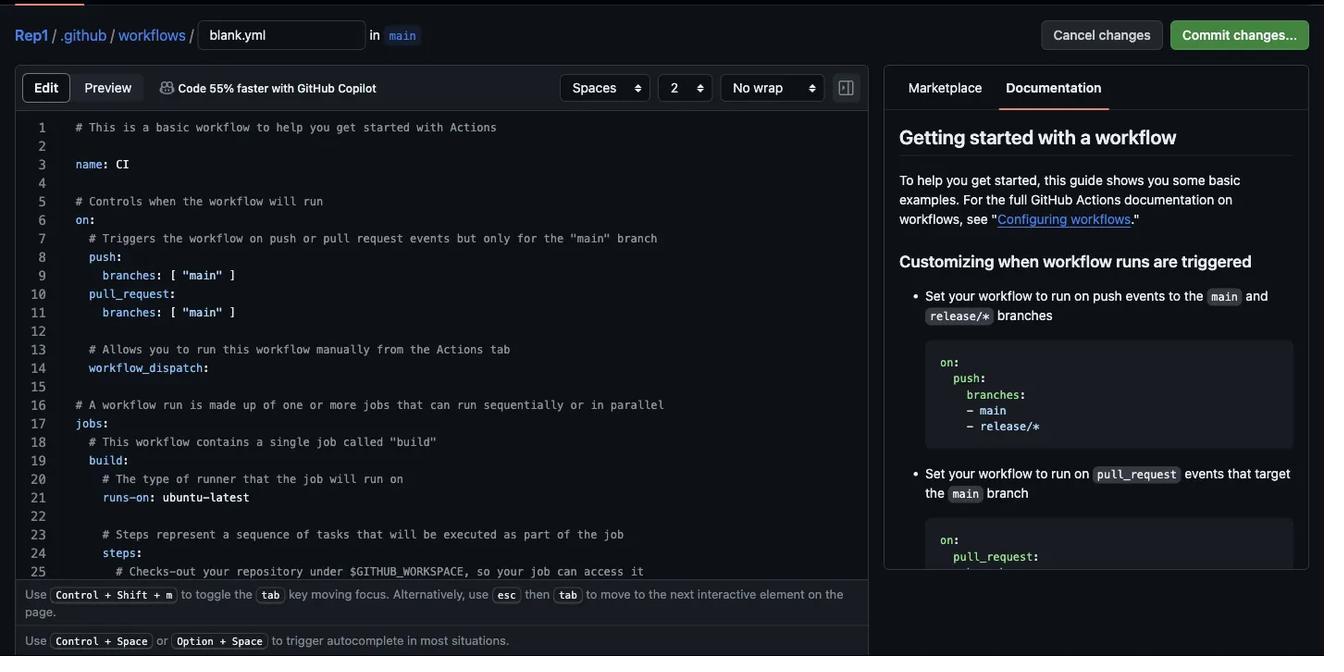 Task type: describe. For each thing, give the bounding box(es) containing it.
events inside events that target the
[[1185, 466, 1225, 481]]

this inside "# a workflow run is made up of one or more jobs that can run sequentially or in parallel jobs : # this workflow contains a single job called "build" build : # the type of runner that the job will run on runs-on : ubuntu-latest"
[[103, 436, 129, 449]]

to down main - release/*
[[1036, 466, 1048, 481]]

to inside use control + shift + m to toggle the tab key moving focus. alternatively, use esc then tab
[[181, 587, 192, 601]]

your inside set your workflow to run on push events to the main and release/* branches
[[949, 288, 975, 304]]

24
[[31, 546, 46, 561]]

set your workflow to run on pull_request
[[926, 466, 1177, 481]]

your up main branch
[[949, 466, 975, 481]]

the right triggers
[[163, 232, 183, 245]]

14
[[31, 361, 46, 376]]

# steps represent a sequence of tasks that will be executed as part of the job steps : # checks-out your repository under $github_workspace, so your job can access it - uses : actions/checkout@v3
[[76, 529, 644, 597]]

more
[[330, 399, 357, 412]]

on inside to help you get started, this guide shows you some basic examples. for the full github actions documentation on workflows, see "
[[1218, 192, 1233, 207]]

2 horizontal spatial with
[[1038, 125, 1076, 149]]

main - release/*
[[940, 404, 1040, 433]]

getting started with a workflow
[[900, 125, 1177, 149]]

none text field containing # this is a basic workflow to help you get started with actions
[[61, 111, 868, 656]]

your up toggle
[[203, 566, 230, 578]]

page.
[[25, 604, 56, 618]]

changes...
[[1234, 27, 1298, 43]]

9
[[38, 268, 46, 283]]

changes
[[1099, 27, 1151, 43]]

: inside : pull_request
[[954, 534, 960, 547]]

branches down triggers
[[103, 269, 156, 282]]

main inside main branch
[[953, 488, 979, 501]]

tasks
[[317, 529, 350, 541]]

contains
[[196, 436, 250, 449]]

pull_request inside # controls when the workflow will run on : # triggers the workflow on push or pull request events but only for the "main" branch push : branches : [ "main" ] pull_request : branches : [ "main" ]
[[89, 288, 169, 301]]

that inside events that target the
[[1228, 466, 1252, 481]]

events inside set your workflow to run on push events to the main and release/* branches
[[1126, 288, 1166, 304]]

- inside # steps represent a sequence of tasks that will be executed as part of the job steps : # checks-out your repository under $github_workspace, so your job can access it - uses : actions/checkout@v3
[[116, 584, 123, 597]]

$github_workspace,
[[350, 566, 470, 578]]

21
[[31, 490, 46, 505]]

option
[[177, 635, 214, 647]]

set for set your workflow to run on
[[926, 466, 946, 481]]

tab inside # allows you to run this workflow manually from the actions tab workflow_dispatch :
[[490, 343, 510, 356]]

13
[[31, 342, 46, 357]]

esc
[[498, 590, 516, 601]]

main inside in main
[[390, 29, 416, 42]]

code 55% faster with github copilot
[[178, 81, 376, 94]]

main link
[[384, 25, 422, 46]]

will inside "# a workflow run is made up of one or more jobs that can run sequentially or in parallel jobs : # this workflow contains a single job called "build" build : # the type of runner that the job will run on runs-on : ubuntu-latest"
[[330, 473, 357, 486]]

the inside events that target the
[[926, 486, 945, 501]]

use control + shift + m to toggle the tab key moving focus. alternatively, use esc then tab
[[25, 587, 577, 601]]

workflow inside set your workflow to run on push events to the main and release/* branches
[[979, 288, 1033, 304]]

1 horizontal spatial started
[[970, 125, 1034, 149]]

name : ci
[[76, 158, 129, 171]]

controls
[[89, 195, 143, 208]]

can inside "# a workflow run is made up of one or more jobs that can run sequentially or in parallel jobs : # this workflow contains a single job called "build" build : # the type of runner that the job will run on runs-on : ubuntu-latest"
[[430, 399, 450, 412]]

3 / from the left
[[190, 26, 194, 44]]

10
[[31, 286, 46, 302]]

it
[[631, 566, 644, 578]]

17
[[31, 416, 46, 431]]

to left move
[[586, 587, 597, 601]]

to inside # allows you to run this workflow manually from the actions tab workflow_dispatch :
[[176, 343, 189, 356]]

branches up main - release/*
[[967, 388, 1020, 401]]

edit mode element
[[22, 73, 145, 103]]

one
[[283, 399, 303, 412]]

to inside use control + space or option + space to trigger autocomplete in most situations.
[[272, 633, 283, 647]]

2 ] from the top
[[230, 306, 236, 319]]

runs-
[[103, 491, 136, 504]]

to down customizing when workflow runs are triggered
[[1036, 288, 1048, 304]]

control for +
[[56, 590, 99, 601]]

20
[[31, 472, 46, 487]]

steps
[[103, 547, 136, 560]]

25
[[31, 564, 46, 579]]

1 space from the left
[[117, 635, 148, 647]]

run inside set your workflow to run on push events to the main and release/* branches
[[1052, 288, 1071, 304]]

1 vertical spatial branch
[[987, 486, 1029, 501]]

push left pull
[[270, 232, 296, 245]]

6
[[38, 212, 46, 228]]

interactive
[[698, 587, 757, 601]]

triggered
[[1182, 252, 1252, 271]]

use for +
[[25, 587, 47, 601]]

shows
[[1107, 173, 1145, 188]]

# down build
[[103, 473, 109, 486]]

1
[[38, 120, 46, 135]]

# left a
[[76, 399, 82, 412]]

checks-
[[129, 566, 176, 578]]

you down code 55% faster with github copilot at the left top of page
[[310, 121, 330, 134]]

# down steps
[[116, 566, 123, 578]]

next
[[670, 587, 694, 601]]

preview button
[[71, 73, 145, 103]]

basic inside to help you get started, this guide shows you some basic examples. for the full github actions documentation on workflows, see "
[[1209, 173, 1241, 188]]

use
[[469, 587, 489, 601]]

can inside # steps represent a sequence of tasks that will be executed as part of the job steps : # checks-out your repository under $github_workspace, so your job can access it - uses : actions/checkout@v3
[[557, 566, 577, 578]]

run inside # allows you to run this workflow manually from the actions tab workflow_dispatch :
[[196, 343, 216, 356]]

# inside # allows you to run this workflow manually from the actions tab workflow_dispatch :
[[89, 343, 96, 356]]

and
[[1246, 288, 1269, 304]]

of up ubuntu-
[[176, 473, 189, 486]]

"
[[992, 212, 998, 227]]

moving
[[311, 587, 352, 601]]

target
[[1255, 466, 1291, 481]]

only
[[484, 232, 510, 245]]

16
[[31, 398, 46, 413]]

push down triggers
[[89, 251, 116, 264]]

1 horizontal spatial workflows
[[1071, 212, 1131, 227]]

the inside # steps represent a sequence of tasks that will be executed as part of the job steps : # checks-out your repository under $github_workspace, so your job can access it - uses : actions/checkout@v3
[[577, 529, 597, 541]]

in inside use control + space or option + space to trigger autocomplete in most situations.
[[407, 633, 417, 647]]

so
[[477, 566, 490, 578]]

uses
[[129, 584, 156, 597]]

# a workflow run is made up of one or more jobs that can run sequentially or in parallel jobs : # this workflow contains a single job called "build" build : # the type of runner that the job will run on runs-on : ubuntu-latest
[[76, 399, 664, 504]]

# up build
[[89, 436, 96, 449]]

# left controls
[[76, 195, 82, 208]]

# up steps
[[103, 529, 109, 541]]

documentation
[[1125, 192, 1215, 207]]

11
[[31, 305, 46, 320]]

workflow up main branch
[[979, 466, 1033, 481]]

the right 'element'
[[826, 587, 844, 601]]

0 horizontal spatial started
[[363, 121, 410, 134]]

# left triggers
[[89, 232, 96, 245]]

a inside "# a workflow run is made up of one or more jobs that can run sequentially or in parallel jobs : # this workflow contains a single job called "build" build : # the type of runner that the job will run on runs-on : ubuntu-latest"
[[256, 436, 263, 449]]

to down "are" at the top right
[[1169, 288, 1181, 304]]

then
[[525, 587, 550, 601]]

1 vertical spatial "main"
[[183, 269, 223, 282]]

build
[[89, 454, 123, 467]]

preview
[[85, 80, 132, 95]]

see
[[967, 212, 988, 227]]

workflow inside # allows you to run this workflow manually from the actions tab workflow_dispatch :
[[256, 343, 310, 356]]

rep1
[[15, 26, 49, 44]]

cancel changes
[[1054, 27, 1151, 43]]

the inside to help you get started, this guide shows you some basic examples. for the full github actions documentation on workflows, see "
[[987, 192, 1006, 207]]

0 vertical spatial "main"
[[571, 232, 611, 245]]

allows
[[103, 343, 143, 356]]

18
[[31, 435, 46, 450]]

workflows,
[[900, 212, 964, 227]]

3
[[38, 157, 46, 172]]

8
[[38, 249, 46, 265]]

with inside popup button
[[272, 81, 294, 94]]

you up documentation
[[1148, 173, 1170, 188]]

the inside # allows you to run this workflow manually from the actions tab workflow_dispatch :
[[410, 343, 430, 356]]

5
[[38, 194, 46, 209]]

use for or
[[25, 633, 47, 647]]

2 / from the left
[[110, 26, 115, 44]]

name
[[76, 158, 103, 171]]

job left the "called"
[[317, 436, 337, 449]]

workflow down configuring workflows ." on the top of page
[[1043, 252, 1112, 271]]

part
[[524, 529, 551, 541]]

customizing when workflow runs are triggered
[[900, 252, 1252, 271]]

move
[[601, 587, 631, 601]]

actions inside to help you get started, this guide shows you some basic examples. for the full github actions documentation on workflows, see "
[[1077, 192, 1121, 207]]

marketplace link
[[900, 69, 992, 106]]

github inside to help you get started, this guide shows you some basic examples. for the full github actions documentation on workflows, see "
[[1031, 192, 1073, 207]]

# this is a basic workflow to help you get started with actions
[[76, 121, 497, 134]]

workflows link
[[118, 26, 186, 44]]

2
[[38, 138, 46, 154]]

job up access
[[604, 529, 624, 541]]

control for or
[[56, 635, 99, 647]]

github inside code 55% faster with github copilot popup button
[[297, 81, 335, 94]]

access
[[584, 566, 624, 578]]

of right the up
[[263, 399, 276, 412]]

: pull_request
[[940, 534, 1033, 563]]

are
[[1154, 252, 1178, 271]]

up
[[243, 399, 256, 412]]

workflow down '55%'
[[196, 121, 250, 134]]

0 horizontal spatial tab
[[261, 590, 280, 601]]



Task type: locate. For each thing, give the bounding box(es) containing it.
you up for
[[947, 173, 968, 188]]

: - for branches
[[940, 388, 1027, 417]]

as
[[504, 529, 517, 541]]

1 horizontal spatial with
[[417, 121, 444, 134]]

0 horizontal spatial branch
[[617, 232, 658, 245]]

push up main - release/*
[[954, 372, 980, 385]]

2 vertical spatial in
[[407, 633, 417, 647]]

1 horizontal spatial jobs
[[363, 399, 390, 412]]

events left the target
[[1185, 466, 1225, 481]]

15
[[31, 379, 46, 394]]

: - down : push
[[940, 388, 1027, 417]]

2 vertical spatial "main"
[[183, 306, 223, 319]]

or left option
[[157, 633, 168, 647]]

a down preview button
[[143, 121, 149, 134]]

manually
[[317, 343, 370, 356]]

: -
[[940, 388, 1027, 417], [940, 566, 1027, 595]]

workflow down customizing
[[979, 288, 1033, 304]]

actions inside # allows you to run this workflow manually from the actions tab workflow_dispatch :
[[437, 343, 484, 356]]

m
[[166, 590, 172, 601]]

+
[[105, 590, 111, 601], [154, 590, 160, 601], [105, 635, 111, 647], [220, 635, 226, 647]]

ci
[[116, 158, 129, 171]]

jobs down a
[[76, 417, 103, 430]]

will down # this is a basic workflow to help you get started with actions
[[270, 195, 296, 208]]

made
[[210, 399, 236, 412]]

0 horizontal spatial will
[[270, 195, 296, 208]]

a for sequence
[[223, 529, 230, 541]]

control
[[56, 590, 99, 601], [56, 635, 99, 647]]

of left tasks
[[296, 529, 310, 541]]

started down copilot
[[363, 121, 410, 134]]

list
[[900, 69, 1109, 106]]

1 : - from the top
[[940, 388, 1027, 417]]

1 horizontal spatial branch
[[987, 486, 1029, 501]]

1 horizontal spatial events
[[1126, 288, 1166, 304]]

0 vertical spatial pull_request
[[89, 288, 169, 301]]

1 horizontal spatial this
[[1045, 173, 1066, 188]]

1 horizontal spatial space
[[232, 635, 263, 647]]

0 horizontal spatial in
[[370, 27, 380, 43]]

1 horizontal spatial help
[[918, 173, 943, 188]]

2 : - from the top
[[940, 566, 1027, 595]]

1 vertical spatial is
[[189, 399, 203, 412]]

the down single
[[276, 473, 296, 486]]

configuring workflows ."
[[998, 212, 1140, 227]]

branches inside set your workflow to run on push events to the main and release/* branches
[[998, 308, 1053, 323]]

job down single
[[303, 473, 323, 486]]

jobs
[[363, 399, 390, 412], [76, 417, 103, 430]]

get down copilot
[[337, 121, 357, 134]]

you
[[310, 121, 330, 134], [947, 173, 968, 188], [1148, 173, 1170, 188], [149, 343, 169, 356]]

type
[[143, 473, 169, 486]]

0 horizontal spatial jobs
[[76, 417, 103, 430]]

when inside # controls when the workflow will run on : # triggers the workflow on push or pull request events but only for the "main" branch push : branches : [ "main" ] pull_request : branches : [ "main" ]
[[149, 195, 176, 208]]

branch inside # controls when the workflow will run on : # triggers the workflow on push or pull request events but only for the "main" branch push : branches : [ "main" ] pull_request : branches : [ "main" ]
[[617, 232, 658, 245]]

."
[[1131, 212, 1140, 227]]

1 vertical spatial get
[[972, 173, 991, 188]]

: push
[[940, 356, 980, 385]]

0 vertical spatial this
[[89, 121, 116, 134]]

0 horizontal spatial with
[[272, 81, 294, 94]]

4
[[38, 175, 46, 191]]

]
[[230, 269, 236, 282], [230, 306, 236, 319]]

tab right then
[[559, 590, 577, 601]]

1 vertical spatial set
[[926, 466, 946, 481]]

the left main branch
[[926, 486, 945, 501]]

use control + space or option + space to trigger autocomplete in most situations.
[[25, 633, 510, 647]]

1 horizontal spatial basic
[[1209, 173, 1241, 188]]

2 use from the top
[[25, 633, 47, 647]]

# allows you to run this workflow manually from the actions tab workflow_dispatch :
[[76, 343, 510, 375]]

2 control from the top
[[56, 635, 99, 647]]

0 vertical spatial control
[[56, 590, 99, 601]]

help inside to help you get started, this guide shows you some basic examples. for the full github actions documentation on workflows, see "
[[918, 173, 943, 188]]

push inside : push
[[954, 372, 980, 385]]

is left "made"
[[189, 399, 203, 412]]

your
[[949, 288, 975, 304], [949, 466, 975, 481], [203, 566, 230, 578], [497, 566, 524, 578]]

1 set from the top
[[926, 288, 946, 304]]

use inside use control + space or option + space to trigger autocomplete in most situations.
[[25, 633, 47, 647]]

1 horizontal spatial get
[[972, 173, 991, 188]]

a up guide
[[1081, 125, 1091, 149]]

when down configuring at the right top of page
[[998, 252, 1039, 271]]

release/* up set your workflow to run on pull_request
[[980, 420, 1040, 433]]

0 horizontal spatial basic
[[156, 121, 189, 134]]

is up ci at the top
[[123, 121, 136, 134]]

1 vertical spatial release/*
[[980, 420, 1040, 433]]

1 horizontal spatial when
[[998, 252, 1039, 271]]

to left trigger
[[272, 633, 283, 647]]

26
[[31, 583, 46, 598]]

2 vertical spatial will
[[390, 529, 417, 541]]

commit changes...
[[1183, 27, 1298, 43]]

events left but
[[410, 232, 450, 245]]

in main
[[370, 27, 416, 43]]

0 horizontal spatial workflows
[[118, 26, 186, 44]]

1 / from the left
[[52, 26, 56, 44]]

workflow up "type"
[[136, 436, 189, 449]]

will inside # controls when the workflow will run on : # triggers the workflow on push or pull request events but only for the "main" branch push : branches : [ "main" ] pull_request : branches : [ "main" ]
[[270, 195, 296, 208]]

File name text field
[[199, 21, 365, 49]]

or inside # controls when the workflow will run on : # triggers the workflow on push or pull request events but only for the "main" branch push : branches : [ "main" ] pull_request : branches : [ "main" ]
[[303, 232, 317, 245]]

.github
[[60, 26, 107, 44]]

0 vertical spatial ]
[[230, 269, 236, 282]]

jobs right more
[[363, 399, 390, 412]]

1 vertical spatial actions
[[1077, 192, 1121, 207]]

0 vertical spatial branch
[[617, 232, 658, 245]]

0 vertical spatial events
[[410, 232, 450, 245]]

will left be
[[390, 529, 417, 541]]

0 horizontal spatial github
[[297, 81, 335, 94]]

under
[[310, 566, 343, 578]]

your up esc
[[497, 566, 524, 578]]

0 horizontal spatial events
[[410, 232, 450, 245]]

tab down repository
[[261, 590, 280, 601]]

to down it
[[634, 587, 646, 601]]

55%
[[209, 81, 234, 94]]

from
[[377, 343, 403, 356]]

0 horizontal spatial get
[[337, 121, 357, 134]]

0 vertical spatial basic
[[156, 121, 189, 134]]

0 vertical spatial is
[[123, 121, 136, 134]]

- inside main - release/*
[[967, 420, 974, 433]]

: inside # allows you to run this workflow manually from the actions tab workflow_dispatch :
[[203, 362, 210, 375]]

1 vertical spatial ]
[[230, 306, 236, 319]]

1 vertical spatial this
[[223, 343, 250, 356]]

workflows down guide
[[1071, 212, 1131, 227]]

this for run
[[223, 343, 250, 356]]

a for basic
[[143, 121, 149, 134]]

you inside # allows you to run this workflow manually from the actions tab workflow_dispatch :
[[149, 343, 169, 356]]

this
[[89, 121, 116, 134], [103, 436, 129, 449]]

: - down : pull_request
[[940, 566, 1027, 595]]

space right option
[[232, 635, 263, 647]]

trigger
[[286, 633, 324, 647]]

the down triggered
[[1185, 288, 1204, 304]]

0 vertical spatial actions
[[450, 121, 497, 134]]

the up access
[[577, 529, 597, 541]]

will
[[270, 195, 296, 208], [330, 473, 357, 486], [390, 529, 417, 541]]

to down code 55% faster with github copilot popup button
[[256, 121, 270, 134]]

2 horizontal spatial in
[[591, 399, 604, 412]]

2 space from the left
[[232, 635, 263, 647]]

"main"
[[571, 232, 611, 245], [183, 269, 223, 282], [183, 306, 223, 319]]

or right 'one' at left bottom
[[310, 399, 323, 412]]

1 vertical spatial workflows
[[1071, 212, 1131, 227]]

control inside use control + space or option + space to trigger autocomplete in most situations.
[[56, 635, 99, 647]]

1 vertical spatial use
[[25, 633, 47, 647]]

0 vertical spatial : -
[[940, 388, 1027, 417]]

1 horizontal spatial github
[[1031, 192, 1073, 207]]

push down runs
[[1093, 288, 1123, 304]]

1 [ from the top
[[169, 269, 176, 282]]

a left single
[[256, 436, 263, 449]]

shift
[[117, 590, 148, 601]]

the inside set your workflow to run on push events to the main and release/* branches
[[1185, 288, 1204, 304]]

can up "build"
[[430, 399, 450, 412]]

0 vertical spatial release/*
[[930, 310, 990, 323]]

events
[[410, 232, 450, 245], [1126, 288, 1166, 304], [1185, 466, 1225, 481]]

the right toggle
[[234, 587, 253, 601]]

0 vertical spatial when
[[149, 195, 176, 208]]

release/*
[[930, 310, 990, 323], [980, 420, 1040, 433]]

1 horizontal spatial pull_request
[[954, 550, 1033, 563]]

12
[[31, 323, 46, 339]]

rep1 / .github / workflows
[[15, 26, 186, 44]]

events down runs
[[1126, 288, 1166, 304]]

the inside use control + shift + m to toggle the tab key moving focus. alternatively, use esc then tab
[[234, 587, 253, 601]]

get inside to help you get started, this guide shows you some basic examples. for the full github actions documentation on workflows, see "
[[972, 173, 991, 188]]

workflow right triggers
[[189, 232, 243, 245]]

1 vertical spatial control
[[56, 635, 99, 647]]

1 horizontal spatial in
[[407, 633, 417, 647]]

0 horizontal spatial this
[[223, 343, 250, 356]]

run
[[303, 195, 323, 208], [1052, 288, 1071, 304], [196, 343, 216, 356], [163, 399, 183, 412], [457, 399, 477, 412], [1052, 466, 1071, 481], [363, 473, 383, 486]]

this inside to help you get started, this guide shows you some basic examples. for the full github actions documentation on workflows, see "
[[1045, 173, 1066, 188]]

pull_request
[[89, 288, 169, 301], [1098, 469, 1177, 481], [954, 550, 1033, 563]]

in left most
[[407, 633, 417, 647]]

2 vertical spatial pull_request
[[954, 550, 1033, 563]]

main inside set your workflow to run on push events to the main and release/* branches
[[1212, 291, 1238, 304]]

this up build
[[103, 436, 129, 449]]

on inside set your workflow to run on push events to the main and release/* branches
[[1075, 288, 1090, 304]]

None text field
[[61, 111, 868, 656]]

get
[[337, 121, 357, 134], [972, 173, 991, 188]]

set down main - release/*
[[926, 466, 946, 481]]

help panel image
[[839, 81, 854, 95]]

a inside # steps represent a sequence of tasks that will be executed as part of the job steps : # checks-out your repository under $github_workspace, so your job can access it - uses : actions/checkout@v3
[[223, 529, 230, 541]]

this up name : ci
[[89, 121, 116, 134]]

0 vertical spatial this
[[1045, 173, 1066, 188]]

that up latest
[[243, 473, 270, 486]]

workflow right a
[[103, 399, 156, 412]]

set for set your workflow to run on push events to the
[[926, 288, 946, 304]]

this for started,
[[1045, 173, 1066, 188]]

set your workflow to run on push events to the main and release/* branches
[[926, 288, 1269, 323]]

help
[[276, 121, 303, 134], [918, 173, 943, 188]]

1 vertical spatial can
[[557, 566, 577, 578]]

set inside set your workflow to run on push events to the main and release/* branches
[[926, 288, 946, 304]]

get up for
[[972, 173, 991, 188]]

runs
[[1116, 252, 1150, 271]]

key
[[289, 587, 308, 601]]

pull_request inside set your workflow to run on pull_request
[[1098, 469, 1177, 481]]

0 vertical spatial jobs
[[363, 399, 390, 412]]

toggle
[[196, 587, 231, 601]]

0 vertical spatial use
[[25, 587, 47, 601]]

or left pull
[[303, 232, 317, 245]]

19
[[31, 453, 46, 468]]

the inside "# a workflow run is made up of one or more jobs that can run sequentially or in parallel jobs : # this workflow contains a single job called "build" build : # the type of runner that the job will run on runs-on : ubuntu-latest"
[[276, 473, 296, 486]]

1 horizontal spatial can
[[557, 566, 577, 578]]

commit
[[1183, 27, 1231, 43]]

1 vertical spatial help
[[918, 173, 943, 188]]

0 horizontal spatial help
[[276, 121, 303, 134]]

the right "for"
[[544, 232, 564, 245]]

push inside set your workflow to run on push events to the main and release/* branches
[[1093, 288, 1123, 304]]

control right 26
[[56, 590, 99, 601]]

workflow_dispatch
[[89, 362, 203, 375]]

you up workflow_dispatch
[[149, 343, 169, 356]]

code
[[178, 81, 206, 94]]

1 vertical spatial when
[[998, 252, 1039, 271]]

1 horizontal spatial will
[[330, 473, 357, 486]]

release/* inside main - release/*
[[980, 420, 1040, 433]]

started,
[[995, 173, 1041, 188]]

release/* inside set your workflow to run on push events to the main and release/* branches
[[930, 310, 990, 323]]

run inside # controls when the workflow will run on : # triggers the workflow on push or pull request events but only for the "main" branch push : branches : [ "main" ] pull_request : branches : [ "main" ]
[[303, 195, 323, 208]]

2 horizontal spatial tab
[[559, 590, 577, 601]]

element
[[760, 587, 805, 601]]

started up started,
[[970, 125, 1034, 149]]

1 vertical spatial jobs
[[76, 417, 103, 430]]

branches down customizing when workflow runs are triggered
[[998, 308, 1053, 323]]

push
[[270, 232, 296, 245], [89, 251, 116, 264], [1093, 288, 1123, 304], [954, 372, 980, 385]]

events inside # controls when the workflow will run on : # triggers the workflow on push or pull request events but only for the "main" branch push : branches : [ "main" ] pull_request : branches : [ "main" ]
[[410, 232, 450, 245]]

ubuntu-
[[163, 491, 210, 504]]

commit changes... button
[[1171, 20, 1310, 50]]

2 horizontal spatial will
[[390, 529, 417, 541]]

2 vertical spatial actions
[[437, 343, 484, 356]]

1 horizontal spatial is
[[189, 399, 203, 412]]

basic
[[156, 121, 189, 134], [1209, 173, 1241, 188]]

to right "m"
[[181, 587, 192, 601]]

1 ] from the top
[[230, 269, 236, 282]]

2 horizontal spatial events
[[1185, 466, 1225, 481]]

copilot
[[338, 81, 376, 94]]

1 vertical spatial [
[[169, 306, 176, 319]]

7
[[38, 231, 46, 246]]

is inside "# a workflow run is made up of one or more jobs that can run sequentially or in parallel jobs : # this workflow contains a single job called "build" build : # the type of runner that the job will run on runs-on : ubuntu-latest"
[[189, 399, 203, 412]]

autocomplete
[[327, 633, 404, 647]]

examples.
[[900, 192, 960, 207]]

0 vertical spatial in
[[370, 27, 380, 43]]

help down code 55% faster with github copilot at the left top of page
[[276, 121, 303, 134]]

0 vertical spatial help
[[276, 121, 303, 134]]

main inside main - release/*
[[980, 404, 1007, 417]]

workflow up shows
[[1096, 125, 1177, 149]]

github up configuring workflows link
[[1031, 192, 1073, 207]]

help up examples.
[[918, 173, 943, 188]]

workflow up 'one' at left bottom
[[256, 343, 310, 356]]

0 vertical spatial github
[[297, 81, 335, 94]]

the right from
[[410, 343, 430, 356]]

1 vertical spatial will
[[330, 473, 357, 486]]

a left sequence
[[223, 529, 230, 541]]

0 horizontal spatial can
[[430, 399, 450, 412]]

will inside # steps represent a sequence of tasks that will be executed as part of the job steps : # checks-out your repository under $github_workspace, so your job can access it - uses : actions/checkout@v3
[[390, 529, 417, 541]]

pull_request inside : pull_request
[[954, 550, 1033, 563]]

branches down : pull_request
[[967, 566, 1020, 579]]

documentation link
[[999, 69, 1109, 106]]

when
[[149, 195, 176, 208], [998, 252, 1039, 271]]

use inside use control + shift + m to toggle the tab key moving focus. alternatively, use esc then tab
[[25, 587, 47, 601]]

basic right some
[[1209, 173, 1241, 188]]

or inside use control + space or option + space to trigger autocomplete in most situations.
[[157, 633, 168, 647]]

.github link
[[60, 26, 107, 44]]

job up then
[[530, 566, 551, 578]]

# controls when the workflow will run on : # triggers the workflow on push or pull request events but only for the "main" branch push : branches : [ "main" ] pull_request : branches : [ "main" ]
[[76, 195, 658, 319]]

will down the "called"
[[330, 473, 357, 486]]

branches up allows at the left of page
[[103, 306, 156, 319]]

/ right 'workflows' link
[[190, 26, 194, 44]]

2 vertical spatial events
[[1185, 466, 1225, 481]]

the left next at the right of the page
[[649, 587, 667, 601]]

actions/checkout@v3
[[169, 584, 296, 597]]

0 vertical spatial get
[[337, 121, 357, 134]]

0 horizontal spatial /
[[52, 26, 56, 44]]

0 horizontal spatial space
[[117, 635, 148, 647]]

in inside "# a workflow run is made up of one or more jobs that can run sequentially or in parallel jobs : # this workflow contains a single job called "build" build : # the type of runner that the job will run on runs-on : ubuntu-latest"
[[591, 399, 604, 412]]

0 vertical spatial [
[[169, 269, 176, 282]]

22
[[31, 509, 46, 524]]

1 horizontal spatial tab
[[490, 343, 510, 356]]

repository
[[236, 566, 303, 578]]

1 vertical spatial events
[[1126, 288, 1166, 304]]

use up page.
[[25, 587, 47, 601]]

1 use from the top
[[25, 587, 47, 601]]

steps
[[116, 529, 149, 541]]

marketplace
[[909, 80, 983, 95]]

# right 1
[[76, 121, 82, 134]]

1 vertical spatial basic
[[1209, 173, 1241, 188]]

that up "build"
[[397, 399, 423, 412]]

0 vertical spatial can
[[430, 399, 450, 412]]

branches
[[103, 269, 156, 282], [103, 306, 156, 319], [998, 308, 1053, 323], [967, 388, 1020, 401], [967, 566, 1020, 579]]

this left guide
[[1045, 173, 1066, 188]]

control down page.
[[56, 635, 99, 647]]

alternatively,
[[393, 587, 466, 601]]

guide
[[1070, 173, 1103, 188]]

latest
[[210, 491, 250, 504]]

set down customizing
[[926, 288, 946, 304]]

0 horizontal spatial is
[[123, 121, 136, 134]]

the up "
[[987, 192, 1006, 207]]

2 horizontal spatial /
[[190, 26, 194, 44]]

list containing marketplace
[[900, 69, 1109, 106]]

edit button
[[22, 73, 71, 103]]

1 vertical spatial in
[[591, 399, 604, 412]]

2 [ from the top
[[169, 306, 176, 319]]

1 vertical spatial github
[[1031, 192, 1073, 207]]

this inside # allows you to run this workflow manually from the actions tab workflow_dispatch :
[[223, 343, 250, 356]]

the right controls
[[183, 195, 203, 208]]

or right sequentially
[[571, 399, 584, 412]]

0 vertical spatial will
[[270, 195, 296, 208]]

"build"
[[390, 436, 437, 449]]

1 vertical spatial this
[[103, 436, 129, 449]]

1 control from the top
[[56, 590, 99, 601]]

that right tasks
[[357, 529, 383, 541]]

0 horizontal spatial when
[[149, 195, 176, 208]]

: - for branch
[[940, 566, 1027, 595]]

that inside # steps represent a sequence of tasks that will be executed as part of the job steps : # checks-out your repository under $github_workspace, so your job can access it - uses : actions/checkout@v3
[[357, 529, 383, 541]]

0 vertical spatial workflows
[[118, 26, 186, 44]]

a for workflow
[[1081, 125, 1091, 149]]

your down customizing
[[949, 288, 975, 304]]

0 vertical spatial set
[[926, 288, 946, 304]]

workflow down # this is a basic workflow to help you get started with actions
[[210, 195, 263, 208]]

2 set from the top
[[926, 466, 946, 481]]

: inside : push
[[954, 356, 960, 369]]

of right 'part'
[[557, 529, 571, 541]]

copilot image
[[160, 81, 175, 95]]

with inside text field
[[417, 121, 444, 134]]

/ right rep1 link
[[52, 26, 56, 44]]

cancel
[[1054, 27, 1096, 43]]

configuring
[[998, 212, 1068, 227]]

on inside to move to the next interactive element on the page.
[[808, 587, 822, 601]]

# left allows at the left of page
[[89, 343, 96, 356]]

1 horizontal spatial /
[[110, 26, 115, 44]]

1 vertical spatial pull_request
[[1098, 469, 1177, 481]]

control inside use control + shift + m to toggle the tab key moving focus. alternatively, use esc then tab
[[56, 590, 99, 601]]



Task type: vqa. For each thing, say whether or not it's contained in the screenshot.
left git pull request icon issue opened ICON
no



